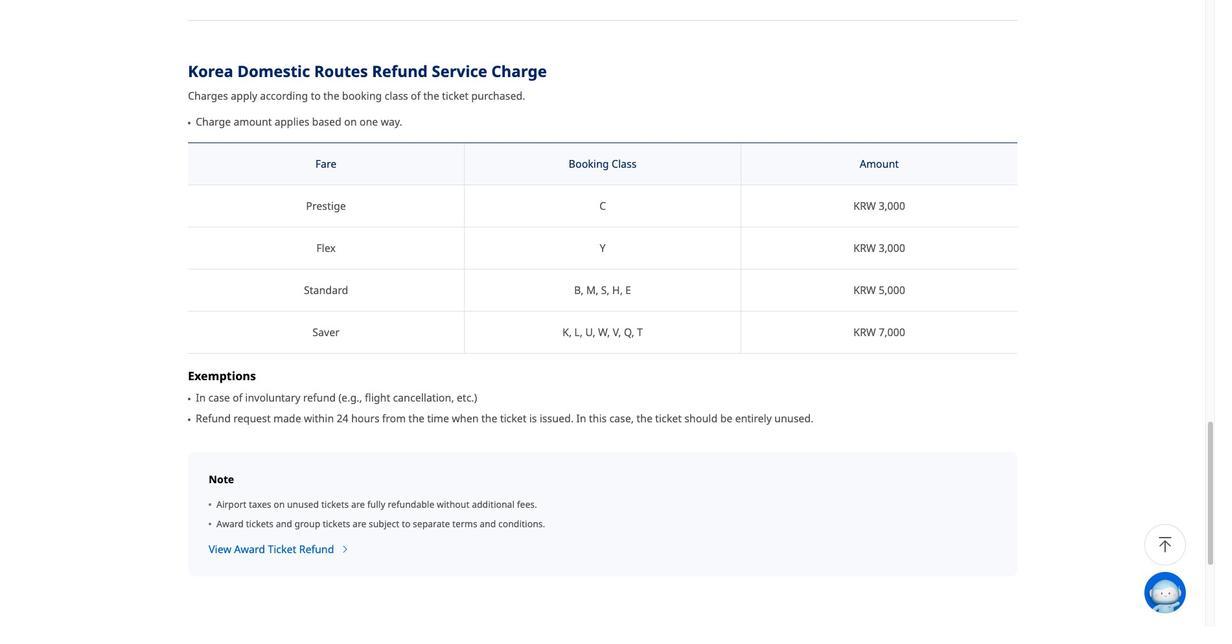 Task type: describe. For each thing, give the bounding box(es) containing it.
0 horizontal spatial on
[[274, 499, 285, 511]]

charge amount applies based on one way.
[[196, 115, 403, 129]]

t
[[638, 325, 643, 340]]

flex
[[317, 241, 336, 255]]

the right when
[[482, 412, 498, 426]]

1 horizontal spatial ticket
[[500, 412, 527, 426]]

0 vertical spatial of
[[411, 89, 421, 103]]

applies
[[275, 115, 310, 129]]

unused
[[287, 499, 319, 511]]

class
[[612, 157, 637, 171]]

prestige
[[306, 199, 346, 213]]

view award ticket refund link
[[209, 542, 350, 558]]

based
[[312, 115, 342, 129]]

h,
[[613, 283, 623, 298]]

subject
[[369, 518, 400, 531]]

fare
[[316, 157, 337, 171]]

request
[[234, 412, 271, 426]]

within
[[304, 412, 334, 426]]

0 horizontal spatial in
[[196, 391, 206, 405]]

krw 5,000
[[854, 283, 906, 298]]

terms
[[453, 518, 478, 531]]

airport
[[217, 499, 247, 511]]

when
[[452, 412, 479, 426]]

krw 7,000
[[854, 325, 906, 340]]

cancellation,
[[393, 391, 454, 405]]

w
[[1209, 587, 1216, 600]]

additional
[[472, 499, 515, 511]]

without
[[437, 499, 470, 511]]

1 vertical spatial charge
[[196, 115, 231, 129]]

u,
[[586, 325, 596, 340]]

is
[[530, 412, 537, 426]]

booking class
[[569, 157, 637, 171]]

ticket
[[268, 543, 297, 557]]

0 vertical spatial on
[[344, 115, 357, 129]]

booking
[[342, 89, 382, 103]]

taxes
[[249, 499, 271, 511]]

2 horizontal spatial ticket
[[656, 412, 682, 426]]

should
[[685, 412, 718, 426]]

1 horizontal spatial charge
[[492, 60, 547, 82]]

0 horizontal spatial ticket
[[442, 89, 469, 103]]

refundable
[[388, 499, 435, 511]]

0 vertical spatial award
[[217, 518, 244, 531]]

1 vertical spatial in
[[577, 412, 587, 426]]

korea domestic routes refund service charge
[[188, 60, 547, 82]]

class
[[385, 89, 408, 103]]

24
[[337, 412, 349, 426]]

unused.
[[775, 412, 814, 426]]

airport taxes on unused tickets are fully refundable without additional fees.
[[217, 499, 537, 511]]

(e.g.,
[[339, 391, 362, 405]]

e
[[626, 283, 632, 298]]

k, l, u, w, v, q, t
[[563, 325, 643, 340]]

conditions.
[[499, 518, 546, 531]]

etc.)
[[457, 391, 478, 405]]

way.
[[381, 115, 403, 129]]

tickets down taxes
[[246, 518, 274, 531]]

fully
[[368, 499, 386, 511]]

chat
[[1187, 587, 1206, 600]]

note
[[209, 473, 234, 487]]

involuntary
[[245, 391, 301, 405]]

are for subject
[[353, 518, 367, 531]]

saver
[[313, 325, 340, 340]]

c
[[600, 199, 606, 213]]

one
[[360, 115, 378, 129]]

are for fully
[[351, 499, 365, 511]]

1 and from the left
[[276, 518, 292, 531]]

entirely
[[736, 412, 772, 426]]

chat w link
[[1145, 573, 1216, 614]]

group
[[295, 518, 321, 531]]

in case of involuntary refund (e.g., flight cancellation, etc.) refund request made within 24 hours from the time when the ticket is issued. in this case, the ticket should be entirely unused.
[[196, 391, 814, 426]]



Task type: vqa. For each thing, say whether or not it's contained in the screenshot.
the top of
yes



Task type: locate. For each thing, give the bounding box(es) containing it.
the
[[324, 89, 340, 103], [424, 89, 440, 103], [409, 412, 425, 426], [482, 412, 498, 426], [637, 412, 653, 426]]

1 vertical spatial to
[[402, 518, 411, 531]]

refund up class
[[372, 60, 428, 82]]

service
[[432, 60, 488, 82]]

view award ticket refund
[[209, 543, 337, 557]]

apply
[[231, 89, 257, 103]]

to up based
[[311, 89, 321, 103]]

0 horizontal spatial and
[[276, 518, 292, 531]]

of
[[411, 89, 421, 103], [233, 391, 243, 405]]

case,
[[610, 412, 634, 426]]

2 vertical spatial refund
[[299, 543, 334, 557]]

tickets for group
[[323, 518, 350, 531]]

1 horizontal spatial in
[[577, 412, 587, 426]]

0 vertical spatial refund
[[372, 60, 428, 82]]

1 horizontal spatial refund
[[299, 543, 334, 557]]

time
[[427, 412, 449, 426]]

and
[[276, 518, 292, 531], [480, 518, 496, 531]]

in left case
[[196, 391, 206, 405]]

charge up purchased.
[[492, 60, 547, 82]]

m,
[[587, 283, 599, 298]]

0 horizontal spatial charge
[[196, 115, 231, 129]]

1 horizontal spatial to
[[402, 518, 411, 531]]

b,
[[575, 283, 584, 298]]

be
[[721, 412, 733, 426]]

1 horizontal spatial of
[[411, 89, 421, 103]]

ticket down service
[[442, 89, 469, 103]]

charge down charges
[[196, 115, 231, 129]]

fees.
[[517, 499, 537, 511]]

y
[[600, 241, 606, 255]]

0 vertical spatial are
[[351, 499, 365, 511]]

are left subject
[[353, 518, 367, 531]]

hours
[[351, 412, 380, 426]]

1 horizontal spatial and
[[480, 518, 496, 531]]

q,
[[624, 325, 635, 340]]

to down refundable
[[402, 518, 411, 531]]

booking
[[569, 157, 609, 171]]

to
[[311, 89, 321, 103], [402, 518, 411, 531]]

amount
[[234, 115, 272, 129]]

krw 3,000 for c
[[854, 199, 906, 213]]

refund
[[303, 391, 336, 405]]

standard
[[304, 283, 348, 298]]

1 vertical spatial are
[[353, 518, 367, 531]]

w,
[[599, 325, 610, 340]]

this
[[589, 412, 607, 426]]

0 horizontal spatial of
[[233, 391, 243, 405]]

tickets for unused
[[321, 499, 349, 511]]

on left one
[[344, 115, 357, 129]]

refund for routes
[[372, 60, 428, 82]]

from
[[382, 412, 406, 426]]

refund down group
[[299, 543, 334, 557]]

according
[[260, 89, 308, 103]]

krw 3,000
[[854, 199, 906, 213], [854, 241, 906, 255]]

in
[[196, 391, 206, 405], [577, 412, 587, 426]]

charges
[[188, 89, 228, 103]]

2 krw 3,000 from the top
[[854, 241, 906, 255]]

ticket left should
[[656, 412, 682, 426]]

the left time
[[409, 412, 425, 426]]

l,
[[575, 325, 583, 340]]

the right class
[[424, 89, 440, 103]]

of inside in case of involuntary refund (e.g., flight cancellation, etc.) refund request made within 24 hours from the time when the ticket is issued. in this case, the ticket should be entirely unused.
[[233, 391, 243, 405]]

of right case
[[233, 391, 243, 405]]

ticket left 'is'
[[500, 412, 527, 426]]

and left group
[[276, 518, 292, 531]]

amount
[[860, 157, 900, 171]]

the right case,
[[637, 412, 653, 426]]

and down additional
[[480, 518, 496, 531]]

1 horizontal spatial on
[[344, 115, 357, 129]]

flight
[[365, 391, 391, 405]]

are left fully
[[351, 499, 365, 511]]

award down airport at the left bottom
[[217, 518, 244, 531]]

ticket
[[442, 89, 469, 103], [500, 412, 527, 426], [656, 412, 682, 426]]

1 vertical spatial award
[[234, 543, 265, 557]]

1 vertical spatial of
[[233, 391, 243, 405]]

0 vertical spatial to
[[311, 89, 321, 103]]

charges apply according to the booking class of the ticket purchased.
[[188, 89, 526, 103]]

view
[[209, 543, 232, 557]]

of right class
[[411, 89, 421, 103]]

on
[[344, 115, 357, 129], [274, 499, 285, 511]]

domestic
[[237, 60, 310, 82]]

are
[[351, 499, 365, 511], [353, 518, 367, 531]]

b, m, s, h, e
[[575, 283, 632, 298]]

award tickets and group tickets are subject to separate terms and conditions.
[[217, 518, 546, 531]]

award right view
[[234, 543, 265, 557]]

k,
[[563, 325, 572, 340]]

separate
[[413, 518, 450, 531]]

made
[[274, 412, 301, 426]]

routes
[[314, 60, 368, 82]]

1 vertical spatial krw 3,000
[[854, 241, 906, 255]]

refund for ticket
[[299, 543, 334, 557]]

0 vertical spatial in
[[196, 391, 206, 405]]

1 vertical spatial on
[[274, 499, 285, 511]]

exemptions
[[188, 368, 256, 384]]

on right taxes
[[274, 499, 285, 511]]

krw 3,000 for y
[[854, 241, 906, 255]]

charge
[[492, 60, 547, 82], [196, 115, 231, 129]]

0 vertical spatial charge
[[492, 60, 547, 82]]

tickets right group
[[323, 518, 350, 531]]

0 vertical spatial krw 3,000
[[854, 199, 906, 213]]

v,
[[613, 325, 622, 340]]

refund
[[372, 60, 428, 82], [196, 412, 231, 426], [299, 543, 334, 557]]

refund down case
[[196, 412, 231, 426]]

chat w
[[1187, 587, 1216, 600]]

1 krw 3,000 from the top
[[854, 199, 906, 213]]

2 horizontal spatial refund
[[372, 60, 428, 82]]

refund inside in case of involuntary refund (e.g., flight cancellation, etc.) refund request made within 24 hours from the time when the ticket is issued. in this case, the ticket should be entirely unused.
[[196, 412, 231, 426]]

krw 3,000 down amount
[[854, 199, 906, 213]]

case
[[208, 391, 230, 405]]

s,
[[602, 283, 610, 298]]

tickets right the unused
[[321, 499, 349, 511]]

in left this
[[577, 412, 587, 426]]

the up based
[[324, 89, 340, 103]]

1 vertical spatial refund
[[196, 412, 231, 426]]

0 horizontal spatial to
[[311, 89, 321, 103]]

2 and from the left
[[480, 518, 496, 531]]

0 horizontal spatial refund
[[196, 412, 231, 426]]

purchased.
[[472, 89, 526, 103]]

award
[[217, 518, 244, 531], [234, 543, 265, 557]]

issued.
[[540, 412, 574, 426]]

krw 3,000 up krw 5,000 in the top of the page
[[854, 241, 906, 255]]

korea
[[188, 60, 233, 82]]



